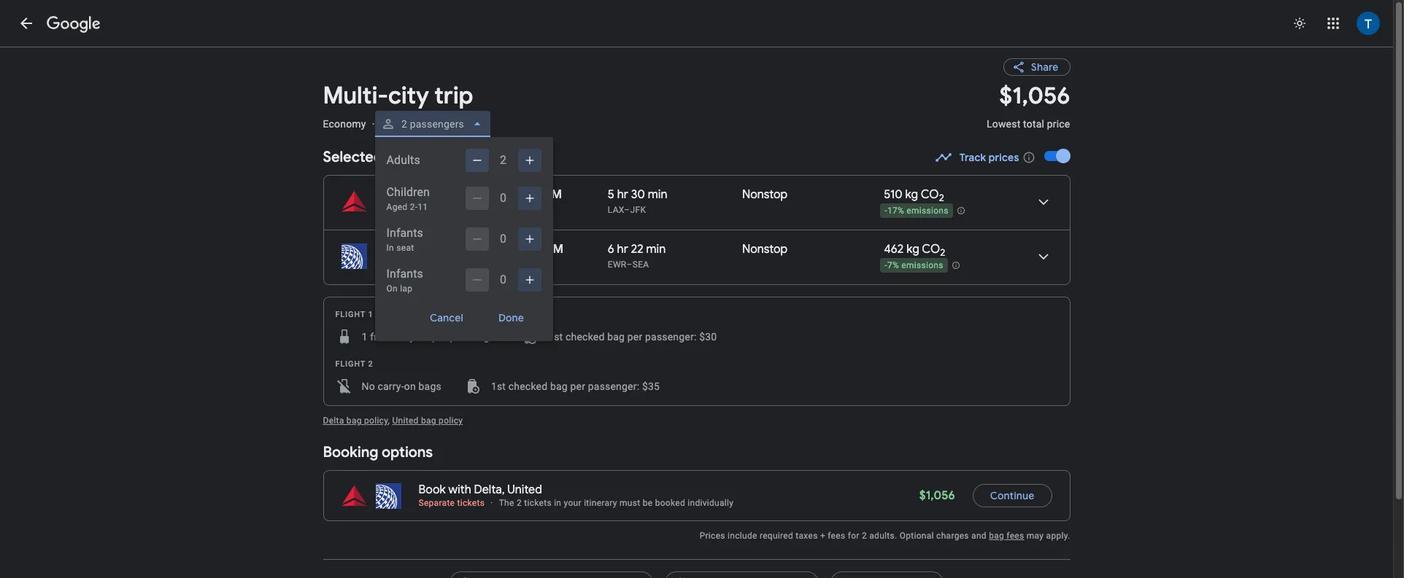 Task type: describe. For each thing, give the bounding box(es) containing it.
delta for delta
[[391, 205, 412, 215]]

infants on lap
[[386, 267, 423, 294]]

go back image
[[18, 15, 35, 32]]

delta bag policy link
[[323, 416, 388, 426]]

0 horizontal spatial 1
[[362, 331, 368, 343]]

flight details. flight on tuesday, november 7. leaves los angeles international airport at 6:00 am on tuesday, november 7 and arrives at john f. kennedy international airport at 2:30 pm on tuesday, november 7. image
[[1026, 185, 1061, 220]]

booked
[[655, 498, 685, 509]]

1 fees from the left
[[828, 531, 845, 542]]

flight for flight 1
[[335, 310, 366, 320]]

emissions for 462 kg co
[[902, 261, 943, 271]]

booking options
[[323, 444, 433, 462]]

and
[[971, 531, 987, 542]]

2:30 pm
[[519, 188, 562, 202]]

multi-
[[323, 81, 388, 111]]

delta,
[[474, 483, 505, 498]]

17%
[[887, 206, 904, 216]]

7
[[441, 188, 447, 202]]

co for 510 kg co
[[921, 188, 939, 202]]

number of passengers dialog
[[375, 137, 553, 342]]

1 free carry-on per passenger
[[362, 331, 499, 343]]

infants in seat
[[386, 226, 423, 253]]

be
[[643, 498, 653, 509]]

1st checked bag per passenger: $30
[[548, 331, 717, 343]]

ewr
[[608, 260, 627, 270]]

2 passengers
[[401, 118, 464, 130]]

main content containing multi-city trip
[[323, 47, 1080, 542]]

itinerary
[[584, 498, 617, 509]]

2 inside popup button
[[401, 118, 407, 130]]

nonstop flight. element for 5 hr 30 min
[[742, 188, 788, 204]]

bag fees button
[[989, 531, 1024, 542]]

$1,056 for $1,056
[[919, 489, 955, 504]]

462
[[884, 242, 904, 257]]

charges
[[936, 531, 969, 542]]

Arrival time: 2:30 PM. text field
[[519, 188, 562, 202]]

lap
[[400, 284, 413, 294]]

Departure time: 7:13 PM. text field
[[463, 242, 503, 257]]

1 horizontal spatial on
[[418, 331, 429, 343]]

track
[[960, 151, 986, 164]]

1 vertical spatial united
[[392, 416, 419, 426]]

checked for 1st checked bag per passenger: $35
[[509, 381, 548, 393]]

economy
[[323, 118, 366, 130]]

united bag policy link
[[392, 416, 463, 426]]

6:00 am
[[461, 188, 507, 202]]

5 hr 30 min lax – jfk
[[608, 188, 667, 215]]

30
[[631, 188, 645, 202]]

2 inside number of passengers dialog
[[500, 153, 507, 167]]

selected
[[323, 148, 383, 166]]

continue
[[990, 490, 1035, 503]]

lax
[[608, 205, 624, 215]]

tue,
[[391, 188, 413, 202]]

flights
[[386, 148, 428, 166]]

prices include required taxes + fees for 2 adults. optional charges and bag fees may apply.
[[700, 531, 1070, 542]]

11 inside children aged 2-11
[[418, 202, 428, 212]]

required
[[760, 531, 793, 542]]

in
[[554, 498, 561, 509]]

share
[[1031, 61, 1059, 74]]

free
[[370, 331, 389, 343]]

0 horizontal spatial per
[[432, 331, 447, 343]]

per for 1st checked bag per passenger: $35
[[570, 381, 585, 393]]

2 up no on the bottom of page
[[368, 360, 373, 369]]

taxes
[[796, 531, 818, 542]]

trip
[[434, 81, 473, 111]]

-7% emissions
[[885, 261, 943, 271]]

Departure time: 6:00 AM. text field
[[461, 188, 507, 202]]

10:35 pm
[[516, 242, 563, 257]]

total
[[1023, 118, 1044, 130]]

price
[[1047, 118, 1070, 130]]

- for 510 kg co
[[885, 206, 887, 216]]

nonstop for 6 hr 22 min
[[742, 242, 788, 257]]

1056 US dollars text field
[[919, 489, 955, 504]]

on
[[386, 284, 398, 294]]

checked for 1st checked bag per passenger: $30
[[566, 331, 605, 343]]

none text field containing $1,056
[[987, 81, 1070, 143]]

sat, nov 11
[[391, 242, 449, 257]]

flight 1
[[335, 310, 373, 320]]

passengers
[[410, 118, 464, 130]]

6:00 am – 2:30 pm
[[461, 188, 562, 202]]

,
[[388, 416, 390, 426]]

delta for delta bag policy , united bag policy
[[323, 416, 344, 426]]

$1,056 for $1,056 lowest total price
[[1000, 81, 1070, 111]]

$30
[[699, 331, 717, 343]]

include
[[728, 531, 757, 542]]

delta bag policy , united bag policy
[[323, 416, 463, 426]]

462 kg co 2
[[884, 242, 945, 259]]

2 right for
[[862, 531, 867, 542]]

– inside "5 hr 30 min lax – jfk"
[[624, 205, 630, 215]]

510
[[884, 188, 903, 202]]

flight details. flight on saturday, november 11. leaves newark liberty international airport at 7:13 pm on saturday, november 11 and arrives at seattle-tacoma international airport at 10:35 pm on saturday, november 11. image
[[1026, 239, 1061, 274]]

7:13 pm
[[463, 242, 503, 257]]

2-
[[410, 202, 418, 212]]

apply.
[[1046, 531, 1070, 542]]

cancel button
[[412, 307, 481, 330]]

0 horizontal spatial on
[[404, 381, 416, 393]]

nonstop for 5 hr 30 min
[[742, 188, 788, 202]]

1st for 1st checked bag per passenger: $30
[[548, 331, 563, 343]]

separate tickets
[[419, 498, 485, 509]]

no carry-on bags
[[362, 381, 441, 393]]



Task type: vqa. For each thing, say whether or not it's contained in the screenshot.
The Co to the bottom
yes



Task type: locate. For each thing, give the bounding box(es) containing it.
main content
[[323, 47, 1080, 542]]

passenger: for $30
[[645, 331, 697, 343]]

0 down "7:13 pm – 10:35 pm"
[[500, 273, 507, 287]]

kg for 510
[[905, 188, 918, 202]]

$1,056 up charges
[[919, 489, 955, 504]]

6
[[608, 242, 614, 257]]

1 vertical spatial kg
[[907, 242, 919, 257]]

passenger: inside first checked bag costs 30 us dollars per passenger element
[[645, 331, 697, 343]]

1 up free
[[368, 310, 373, 320]]

continue button
[[973, 479, 1052, 514]]

checked up the 1st checked bag per passenger: $35
[[566, 331, 605, 343]]

infants up seat
[[386, 226, 423, 240]]

booking
[[323, 444, 378, 462]]

2 flight from the top
[[335, 360, 366, 369]]

0 vertical spatial 0
[[500, 191, 507, 205]]

children
[[386, 185, 430, 199]]

0 vertical spatial nonstop
[[742, 188, 788, 202]]

0 horizontal spatial checked
[[509, 381, 548, 393]]

0 vertical spatial min
[[648, 188, 667, 202]]

prices
[[989, 151, 1019, 164]]

infants for infants on lap
[[386, 267, 423, 281]]

1 hr from the top
[[617, 188, 628, 202]]

hr
[[617, 188, 628, 202], [617, 242, 628, 257]]

in
[[386, 243, 394, 253]]

2 horizontal spatial per
[[627, 331, 643, 343]]

nonstop flight. element for 6 hr 22 min
[[742, 242, 788, 259]]

loading results progress bar
[[0, 47, 1393, 50]]

$1,056 lowest total price
[[987, 81, 1070, 130]]

prices
[[700, 531, 725, 542]]

0 horizontal spatial $1,056
[[919, 489, 955, 504]]

1 vertical spatial co
[[922, 242, 940, 257]]

2 infants from the top
[[386, 267, 423, 281]]

tue, nov 7
[[391, 188, 447, 202]]

co up -7% emissions
[[922, 242, 940, 257]]

1 vertical spatial carry-
[[378, 381, 404, 393]]

carry- right free
[[391, 331, 418, 343]]

the 2 tickets in your itinerary must be booked individually
[[499, 498, 734, 509]]

0 vertical spatial -
[[885, 206, 887, 216]]

infants for infants in seat
[[386, 226, 423, 240]]

0 vertical spatial infants
[[386, 226, 423, 240]]

1 vertical spatial 1st
[[491, 381, 506, 393]]

11 right seat
[[439, 242, 449, 257]]

- down 510
[[885, 206, 887, 216]]

1 horizontal spatial passenger:
[[645, 331, 697, 343]]

nonstop flight. element
[[742, 188, 788, 204], [742, 242, 788, 259]]

1st checked bag per passenger: $35
[[491, 381, 660, 393]]

united up "the"
[[507, 483, 542, 498]]

11 down children
[[418, 202, 428, 212]]

1 vertical spatial 11
[[439, 242, 449, 257]]

co inside 462 kg co 2
[[922, 242, 940, 257]]

2 - from the top
[[885, 261, 887, 271]]

nov left 7
[[416, 188, 438, 202]]

flight on saturday, november 11. leaves newark liberty international airport at 7:13 pm on saturday, november 11 and arrives at seattle-tacoma international airport at 10:35 pm on saturday, november 11. element
[[391, 242, 563, 257]]

optional
[[900, 531, 934, 542]]

1 vertical spatial passenger:
[[588, 381, 640, 393]]

delta
[[391, 205, 412, 215], [323, 416, 344, 426]]

1 nonstop from the top
[[742, 188, 788, 202]]

1 flight from the top
[[335, 310, 366, 320]]

2 tickets from the left
[[524, 498, 552, 509]]

1 vertical spatial 0
[[500, 232, 507, 246]]

1 vertical spatial $1,056
[[919, 489, 955, 504]]

2 0 from the top
[[500, 232, 507, 246]]

checked inside first checked bag costs 35 us dollars per passenger element
[[509, 381, 548, 393]]

united down sat,
[[391, 260, 417, 270]]

0 vertical spatial flight
[[335, 310, 366, 320]]

may
[[1027, 531, 1044, 542]]

0 vertical spatial united
[[391, 260, 417, 270]]

sea
[[633, 260, 649, 270]]

1 vertical spatial on
[[404, 381, 416, 393]]

multi-city trip
[[323, 81, 473, 111]]

co for 462 kg co
[[922, 242, 940, 257]]

total duration 5 hr 30 min. element
[[608, 188, 742, 204]]

–
[[509, 188, 517, 202], [624, 205, 630, 215], [505, 242, 513, 257], [627, 260, 633, 270]]

kg up -7% emissions
[[907, 242, 919, 257]]

$1,056 up total
[[1000, 81, 1070, 111]]

1 vertical spatial delta
[[323, 416, 344, 426]]

0 horizontal spatial policy
[[364, 416, 388, 426]]

emissions down 462 kg co 2
[[902, 261, 943, 271]]

7:13 pm – 10:35 pm
[[463, 242, 563, 257]]

on
[[418, 331, 429, 343], [404, 381, 416, 393]]

flight on tuesday, november 7. leaves los angeles international airport at 6:00 am on tuesday, november 7 and arrives at john f. kennedy international airport at 2:30 pm on tuesday, november 7. element
[[391, 188, 562, 202]]

0 vertical spatial emissions
[[907, 206, 949, 216]]

2 up the 6:00 am – 2:30 pm
[[500, 153, 507, 167]]

1 horizontal spatial 11
[[439, 242, 449, 257]]

1 nonstop flight. element from the top
[[742, 188, 788, 204]]

1 vertical spatial checked
[[509, 381, 548, 393]]

+
[[820, 531, 825, 542]]

hr right "6"
[[617, 242, 628, 257]]

first checked bag costs 35 us dollars per passenger element
[[465, 378, 660, 396]]

flight for flight 2
[[335, 360, 366, 369]]

 image
[[372, 118, 375, 130]]

co up -17% emissions on the top right
[[921, 188, 939, 202]]

fees right '+'
[[828, 531, 845, 542]]

$35
[[642, 381, 660, 393]]

0 vertical spatial nov
[[416, 188, 438, 202]]

your
[[564, 498, 582, 509]]

1 vertical spatial 1
[[362, 331, 368, 343]]

1 vertical spatial infants
[[386, 267, 423, 281]]

1 left free
[[362, 331, 368, 343]]

nov right seat
[[415, 242, 436, 257]]

11
[[418, 202, 428, 212], [439, 242, 449, 257]]

2 right "the"
[[517, 498, 522, 509]]

policy down bags
[[439, 416, 463, 426]]

checked down done
[[509, 381, 548, 393]]

2 vertical spatial united
[[507, 483, 542, 498]]

learn more about tracked prices image
[[1022, 151, 1035, 164]]

1 vertical spatial hr
[[617, 242, 628, 257]]

per down first checked bag costs 30 us dollars per passenger element
[[570, 381, 585, 393]]

0 horizontal spatial fees
[[828, 531, 845, 542]]

0
[[500, 191, 507, 205], [500, 232, 507, 246], [500, 273, 507, 287]]

0 vertical spatial kg
[[905, 188, 918, 202]]

2 down city
[[401, 118, 407, 130]]

0 vertical spatial co
[[921, 188, 939, 202]]

1 horizontal spatial tickets
[[524, 498, 552, 509]]

list
[[324, 176, 1070, 285]]

flight up flight 2
[[335, 310, 366, 320]]

policy
[[364, 416, 388, 426], [439, 416, 463, 426]]

no
[[362, 381, 375, 393]]

1 horizontal spatial 1st
[[548, 331, 563, 343]]

1 horizontal spatial delta
[[391, 205, 412, 215]]

emissions down 510 kg co 2
[[907, 206, 949, 216]]

1 vertical spatial nonstop
[[742, 242, 788, 257]]

min right 22
[[646, 242, 666, 257]]

1st down passenger
[[491, 381, 506, 393]]

1st inside first checked bag costs 35 us dollars per passenger element
[[491, 381, 506, 393]]

1 horizontal spatial $1,056
[[1000, 81, 1070, 111]]

0 horizontal spatial delta
[[323, 416, 344, 426]]

carry- right no on the bottom of page
[[378, 381, 404, 393]]

0 vertical spatial passenger:
[[645, 331, 697, 343]]

delta down tue,
[[391, 205, 412, 215]]

5
[[608, 188, 614, 202]]

tickets down book with delta, united
[[457, 498, 485, 509]]

change appearance image
[[1282, 6, 1317, 41]]

1 vertical spatial min
[[646, 242, 666, 257]]

separate
[[419, 498, 455, 509]]

1 0 from the top
[[500, 191, 507, 205]]

0 for children aged 2-11
[[500, 191, 507, 205]]

done button
[[481, 307, 541, 330]]

Arrival time: 10:35 PM. text field
[[516, 242, 563, 257]]

None text field
[[987, 81, 1070, 143]]

2 inside 462 kg co 2
[[940, 247, 945, 259]]

0 vertical spatial 11
[[418, 202, 428, 212]]

hr inside "5 hr 30 min lax – jfk"
[[617, 188, 628, 202]]

infants
[[386, 226, 423, 240], [386, 267, 423, 281]]

min right '30'
[[648, 188, 667, 202]]

children aged 2-11
[[386, 185, 430, 212]]

fees left the may on the bottom of page
[[1007, 531, 1024, 542]]

kg inside 462 kg co 2
[[907, 242, 919, 257]]

3 0 from the top
[[500, 273, 507, 287]]

0 for infants in seat
[[500, 232, 507, 246]]

co inside 510 kg co 2
[[921, 188, 939, 202]]

min for 6 hr 22 min
[[646, 242, 666, 257]]

city
[[388, 81, 429, 111]]

0 vertical spatial 1st
[[548, 331, 563, 343]]

passenger: left $35
[[588, 381, 640, 393]]

lowest
[[987, 118, 1021, 130]]

carry-
[[391, 331, 418, 343], [378, 381, 404, 393]]

1st up first checked bag costs 35 us dollars per passenger element on the bottom left of page
[[548, 331, 563, 343]]

adults
[[386, 153, 420, 167]]

1 vertical spatial emissions
[[902, 261, 943, 271]]

0 vertical spatial checked
[[566, 331, 605, 343]]

policy up booking options
[[364, 416, 388, 426]]

delta up booking
[[323, 416, 344, 426]]

$1,056 inside $1,056 lowest total price
[[1000, 81, 1070, 111]]

per for 1st checked bag per passenger: $30
[[627, 331, 643, 343]]

2 nonstop flight. element from the top
[[742, 242, 788, 259]]

united right ,
[[392, 416, 419, 426]]

done
[[498, 312, 524, 325]]

2 fees from the left
[[1007, 531, 1024, 542]]

kg up -17% emissions on the top right
[[905, 188, 918, 202]]

bags
[[419, 381, 441, 393]]

1st for 1st checked bag per passenger: $35
[[491, 381, 506, 393]]

hr inside 6 hr 22 min ewr – sea
[[617, 242, 628, 257]]

1 vertical spatial flight
[[335, 360, 366, 369]]

- for 462 kg co
[[885, 261, 887, 271]]

track prices
[[960, 151, 1019, 164]]

tickets left in at left
[[524, 498, 552, 509]]

2 up -17% emissions on the top right
[[939, 192, 944, 204]]

0 horizontal spatial 1st
[[491, 381, 506, 393]]

2 up -7% emissions
[[940, 247, 945, 259]]

0 vertical spatial on
[[418, 331, 429, 343]]

2
[[401, 118, 407, 130], [500, 153, 507, 167], [939, 192, 944, 204], [940, 247, 945, 259], [368, 360, 373, 369], [517, 498, 522, 509], [862, 531, 867, 542]]

passenger: left $30
[[645, 331, 697, 343]]

checked
[[566, 331, 605, 343], [509, 381, 548, 393]]

cancel
[[430, 312, 463, 325]]

must
[[620, 498, 640, 509]]

2 vertical spatial 0
[[500, 273, 507, 287]]

book with delta, united
[[419, 483, 542, 498]]

on down cancel button
[[418, 331, 429, 343]]

1 horizontal spatial policy
[[439, 416, 463, 426]]

share button
[[1003, 58, 1070, 76]]

bag
[[607, 331, 625, 343], [550, 381, 568, 393], [347, 416, 362, 426], [421, 416, 436, 426], [989, 531, 1004, 542]]

6 hr 22 min ewr – sea
[[608, 242, 666, 270]]

kg inside 510 kg co 2
[[905, 188, 918, 202]]

1056 us dollars element
[[1000, 81, 1070, 111]]

passenger:
[[645, 331, 697, 343], [588, 381, 640, 393]]

2 inside 510 kg co 2
[[939, 192, 944, 204]]

per
[[432, 331, 447, 343], [627, 331, 643, 343], [570, 381, 585, 393]]

2 nonstop from the top
[[742, 242, 788, 257]]

0 horizontal spatial passenger:
[[588, 381, 640, 393]]

nov
[[416, 188, 438, 202], [415, 242, 436, 257]]

1 vertical spatial nov
[[415, 242, 436, 257]]

per inside first checked bag costs 30 us dollars per passenger element
[[627, 331, 643, 343]]

1 horizontal spatial checked
[[566, 331, 605, 343]]

kg for 462
[[907, 242, 919, 257]]

0 left arrival time: 2:30 pm. text field
[[500, 191, 507, 205]]

2 hr from the top
[[617, 242, 628, 257]]

0 horizontal spatial tickets
[[457, 498, 485, 509]]

on left bags
[[404, 381, 416, 393]]

1 tickets from the left
[[457, 498, 485, 509]]

1 policy from the left
[[364, 416, 388, 426]]

nonstop
[[742, 188, 788, 202], [742, 242, 788, 257]]

hr for 6
[[617, 242, 628, 257]]

per inside first checked bag costs 35 us dollars per passenger element
[[570, 381, 585, 393]]

per up $35
[[627, 331, 643, 343]]

nov for tue,
[[416, 188, 438, 202]]

1st inside first checked bag costs 30 us dollars per passenger element
[[548, 331, 563, 343]]

1 - from the top
[[885, 206, 887, 216]]

passenger
[[450, 331, 499, 343]]

aged
[[386, 202, 408, 212]]

nov for sat,
[[415, 242, 436, 257]]

0 vertical spatial 1
[[368, 310, 373, 320]]

hr right 5 at left top
[[617, 188, 628, 202]]

flight up no on the bottom of page
[[335, 360, 366, 369]]

Multi-city trip text field
[[323, 81, 969, 111]]

1 vertical spatial nonstop flight. element
[[742, 242, 788, 259]]

510 kg co 2
[[884, 188, 944, 204]]

jfk
[[630, 205, 646, 215]]

for
[[848, 531, 859, 542]]

0 for infants on lap
[[500, 273, 507, 287]]

2 passengers button
[[375, 107, 490, 142]]

2 policy from the left
[[439, 416, 463, 426]]

– inside 6 hr 22 min ewr – sea
[[627, 260, 633, 270]]

infants up lap on the left
[[386, 267, 423, 281]]

checked inside first checked bag costs 30 us dollars per passenger element
[[566, 331, 605, 343]]

min inside 6 hr 22 min ewr – sea
[[646, 242, 666, 257]]

0 vertical spatial carry-
[[391, 331, 418, 343]]

per down cancel
[[432, 331, 447, 343]]

0 vertical spatial nonstop flight. element
[[742, 188, 788, 204]]

min inside "5 hr 30 min lax – jfk"
[[648, 188, 667, 202]]

1 vertical spatial -
[[885, 261, 887, 271]]

selected flights
[[323, 148, 428, 166]]

emissions for 510 kg co
[[907, 206, 949, 216]]

passenger: inside first checked bag costs 35 us dollars per passenger element
[[588, 381, 640, 393]]

the
[[499, 498, 514, 509]]

0 vertical spatial hr
[[617, 188, 628, 202]]

7%
[[887, 261, 899, 271]]

0 vertical spatial delta
[[391, 205, 412, 215]]

fees
[[828, 531, 845, 542], [1007, 531, 1024, 542]]

1 horizontal spatial per
[[570, 381, 585, 393]]

1 horizontal spatial 1
[[368, 310, 373, 320]]

0 vertical spatial $1,056
[[1000, 81, 1070, 111]]

total duration 6 hr 22 min. element
[[608, 242, 742, 259]]

hr for 5
[[617, 188, 628, 202]]

book
[[419, 483, 446, 498]]

min for 5 hr 30 min
[[648, 188, 667, 202]]

first checked bag costs 30 us dollars per passenger element
[[522, 328, 717, 346]]

- down the 462 in the top of the page
[[885, 261, 887, 271]]

0 horizontal spatial 11
[[418, 202, 428, 212]]

0 left 10:35 pm
[[500, 232, 507, 246]]

passenger: for $35
[[588, 381, 640, 393]]

individually
[[688, 498, 734, 509]]

sat,
[[391, 242, 412, 257]]

united
[[391, 260, 417, 270], [392, 416, 419, 426], [507, 483, 542, 498]]

22
[[631, 242, 643, 257]]

1 infants from the top
[[386, 226, 423, 240]]

options
[[382, 444, 433, 462]]

1 horizontal spatial fees
[[1007, 531, 1024, 542]]

list containing tue, nov 7
[[324, 176, 1070, 285]]



